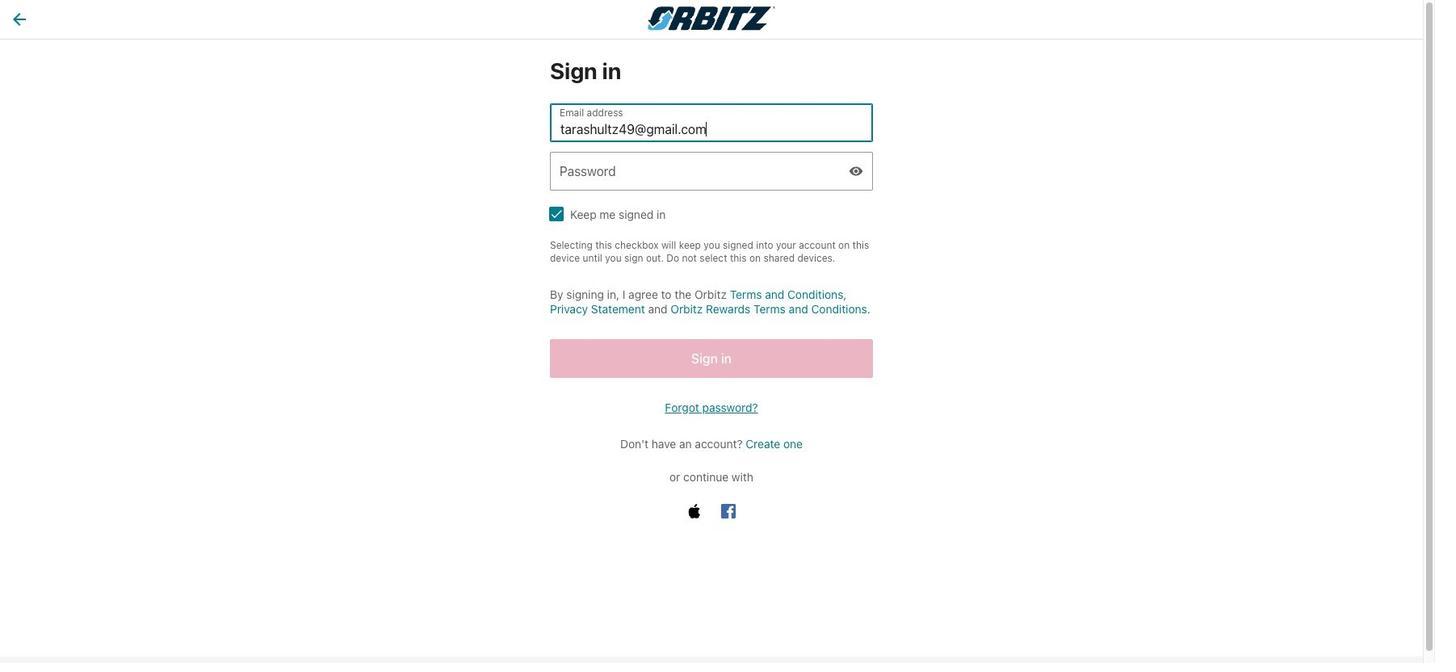 Task type: vqa. For each thing, say whether or not it's contained in the screenshot.
APPLE image
yes



Task type: describe. For each thing, give the bounding box(es) containing it.
orbitz image
[[648, 6, 775, 31]]



Task type: locate. For each thing, give the bounding box(es) containing it.
go back image
[[10, 10, 29, 29], [13, 13, 26, 26]]

None password field
[[550, 152, 873, 191]]

None email field
[[550, 103, 873, 142]]

apple image
[[687, 504, 702, 519]]

dialog
[[0, 657, 1423, 663]]

facebook image
[[721, 504, 736, 519]]

small image
[[849, 164, 864, 179]]



